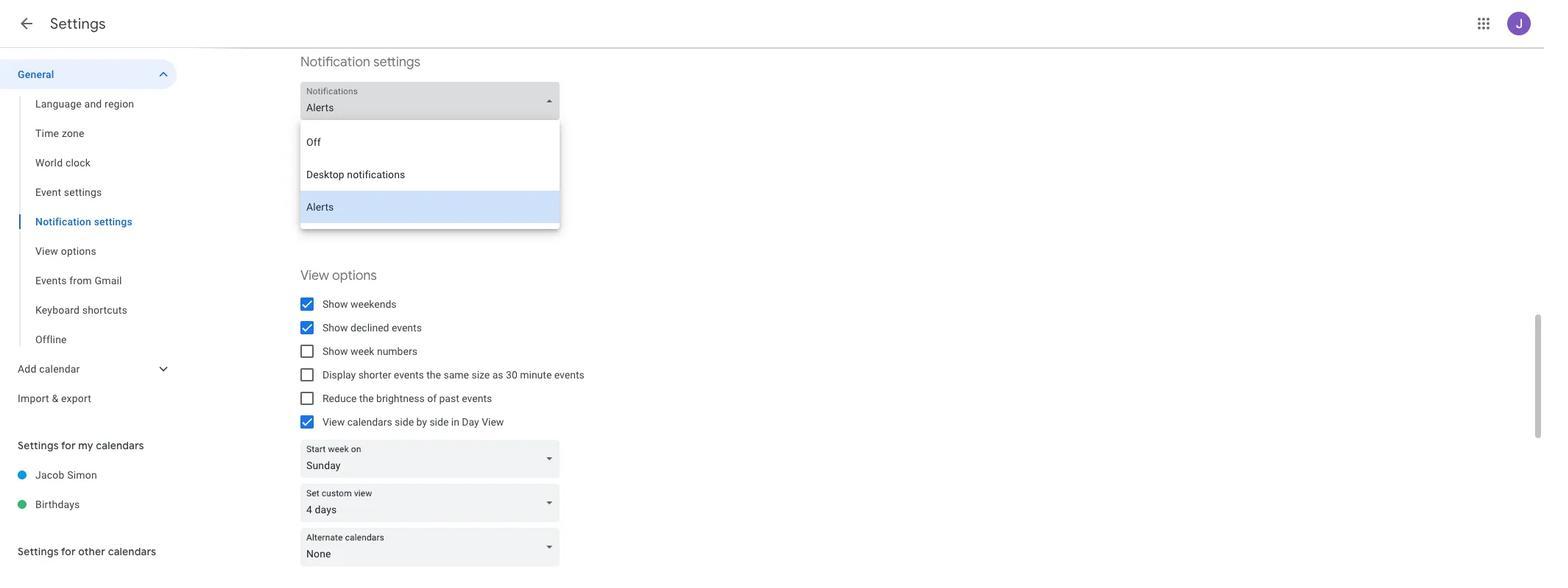 Task type: locate. For each thing, give the bounding box(es) containing it.
1 vertical spatial settings
[[64, 186, 102, 198]]

0 horizontal spatial notification
[[35, 216, 91, 228]]

in
[[451, 416, 460, 428]]

from
[[69, 275, 92, 287]]

for
[[61, 439, 76, 452], [61, 545, 76, 558]]

settings for my calendars tree
[[0, 460, 177, 519]]

settings right go back image
[[50, 15, 106, 33]]

only
[[370, 200, 389, 211]]

off option
[[301, 126, 560, 158]]

add
[[18, 363, 36, 375]]

events up reduce the brightness of past events
[[394, 369, 424, 381]]

0 vertical spatial notification settings
[[301, 54, 421, 71]]

tree
[[0, 60, 177, 413]]

show down show weekends
[[323, 322, 348, 334]]

0 horizontal spatial view options
[[35, 245, 96, 257]]

day
[[462, 416, 479, 428]]

display shorter events the same size as 30 minute events
[[323, 369, 585, 381]]

events
[[392, 322, 422, 334], [394, 369, 424, 381], [555, 369, 585, 381], [462, 393, 492, 404]]

0 horizontal spatial options
[[61, 245, 96, 257]]

notification settings
[[301, 54, 421, 71], [35, 216, 132, 228]]

view options
[[35, 245, 96, 257], [301, 267, 377, 284]]

0 vertical spatial settings
[[373, 54, 421, 71]]

keyboard
[[35, 304, 80, 316]]

show
[[323, 298, 348, 310], [323, 322, 348, 334], [323, 345, 348, 357]]

for left other
[[61, 545, 76, 558]]

30
[[506, 369, 518, 381]]

2 vertical spatial show
[[323, 345, 348, 357]]

1 horizontal spatial options
[[332, 267, 377, 284]]

side left by
[[395, 416, 414, 428]]

1 vertical spatial notification settings
[[35, 216, 132, 228]]

shorter
[[358, 369, 391, 381]]

the
[[427, 369, 441, 381], [359, 393, 374, 404]]

keyboard shortcuts
[[35, 304, 127, 316]]

if
[[391, 200, 397, 211]]

1 vertical spatial calendars
[[96, 439, 144, 452]]

1 vertical spatial for
[[61, 545, 76, 558]]

go back image
[[18, 15, 35, 32]]

2 vertical spatial settings
[[18, 545, 59, 558]]

event settings
[[35, 186, 102, 198]]

view
[[35, 245, 58, 257], [301, 267, 329, 284], [323, 416, 345, 428], [482, 416, 504, 428]]

i
[[400, 200, 403, 211]]

0 horizontal spatial notification settings
[[35, 216, 132, 228]]

settings down birthdays at the bottom left of the page
[[18, 545, 59, 558]]

1 horizontal spatial side
[[430, 416, 449, 428]]

play
[[323, 176, 342, 188]]

general tree item
[[0, 60, 177, 89]]

options
[[61, 245, 96, 257], [332, 267, 377, 284]]

declined
[[351, 322, 389, 334]]

settings for settings for other calendars
[[18, 545, 59, 558]]

other
[[78, 545, 105, 558]]

1 vertical spatial notification
[[35, 216, 91, 228]]

2 vertical spatial settings
[[94, 216, 132, 228]]

0 vertical spatial for
[[61, 439, 76, 452]]

show weekends
[[323, 298, 397, 310]]

show up display
[[323, 345, 348, 357]]

1 vertical spatial options
[[332, 267, 377, 284]]

view calendars side by side in day view
[[323, 416, 504, 428]]

notifications list box
[[301, 120, 560, 229]]

settings
[[50, 15, 106, 33], [18, 439, 59, 452], [18, 545, 59, 558]]

size
[[472, 369, 490, 381]]

1 vertical spatial view options
[[301, 267, 377, 284]]

sounds
[[399, 176, 433, 188]]

3 show from the top
[[323, 345, 348, 357]]

side
[[395, 416, 414, 428], [430, 416, 449, 428]]

minute
[[520, 369, 552, 381]]

"maybe"
[[518, 200, 556, 211]]

show declined events
[[323, 322, 422, 334]]

2 for from the top
[[61, 545, 76, 558]]

region
[[105, 98, 134, 110]]

notify
[[323, 200, 350, 211]]

2 show from the top
[[323, 322, 348, 334]]

zone
[[62, 127, 84, 139]]

options up show weekends
[[332, 267, 377, 284]]

as
[[493, 369, 504, 381]]

calendars down reduce
[[347, 416, 392, 428]]

group containing language and region
[[0, 89, 177, 354]]

time zone
[[35, 127, 84, 139]]

1 vertical spatial settings
[[18, 439, 59, 452]]

2 vertical spatial calendars
[[108, 545, 156, 558]]

0 vertical spatial settings
[[50, 15, 106, 33]]

notification
[[345, 176, 396, 188]]

settings up jacob
[[18, 439, 59, 452]]

language
[[35, 98, 82, 110]]

desktop notifications option
[[301, 158, 560, 191]]

0 vertical spatial show
[[323, 298, 348, 310]]

calendars for settings for my calendars
[[96, 439, 144, 452]]

or
[[506, 200, 516, 211]]

0 vertical spatial notification
[[301, 54, 370, 71]]

me
[[353, 200, 367, 211]]

show for show weekends
[[323, 298, 348, 310]]

world clock
[[35, 157, 91, 169]]

view options up show weekends
[[301, 267, 377, 284]]

show for show declined events
[[323, 322, 348, 334]]

birthdays link
[[35, 490, 177, 519]]

for left 'my'
[[61, 439, 76, 452]]

1 for from the top
[[61, 439, 76, 452]]

the left same
[[427, 369, 441, 381]]

None field
[[301, 82, 566, 120], [301, 440, 566, 478], [301, 484, 566, 522], [301, 528, 566, 566], [301, 82, 566, 120], [301, 440, 566, 478], [301, 484, 566, 522], [301, 528, 566, 566]]

1 horizontal spatial the
[[427, 369, 441, 381]]

group
[[0, 89, 177, 354]]

week
[[351, 345, 375, 357]]

1 horizontal spatial view options
[[301, 267, 377, 284]]

settings
[[373, 54, 421, 71], [64, 186, 102, 198], [94, 216, 132, 228]]

calendars right 'my'
[[96, 439, 144, 452]]

language and region
[[35, 98, 134, 110]]

1 side from the left
[[395, 416, 414, 428]]

1 vertical spatial the
[[359, 393, 374, 404]]

birthdays
[[35, 499, 80, 510]]

settings for settings
[[50, 15, 106, 33]]

0 vertical spatial view options
[[35, 245, 96, 257]]

calendars right other
[[108, 545, 156, 558]]

and
[[84, 98, 102, 110]]

add calendar
[[18, 363, 80, 375]]

1 horizontal spatial notification settings
[[301, 54, 421, 71]]

show left weekends
[[323, 298, 348, 310]]

view up events
[[35, 245, 58, 257]]

options up events from gmail on the left of page
[[61, 245, 96, 257]]

0 horizontal spatial the
[[359, 393, 374, 404]]

0 vertical spatial the
[[427, 369, 441, 381]]

settings heading
[[50, 15, 106, 33]]

past
[[439, 393, 460, 404]]

same
[[444, 369, 469, 381]]

notify me only if i have responded "yes" or "maybe"
[[323, 200, 556, 211]]

show week numbers
[[323, 345, 418, 357]]

time
[[35, 127, 59, 139]]

the down shorter
[[359, 393, 374, 404]]

0 horizontal spatial side
[[395, 416, 414, 428]]

side left in at the left of the page
[[430, 416, 449, 428]]

notification
[[301, 54, 370, 71], [35, 216, 91, 228]]

calendars
[[347, 416, 392, 428], [96, 439, 144, 452], [108, 545, 156, 558]]

1 horizontal spatial notification
[[301, 54, 370, 71]]

responded
[[429, 200, 478, 211]]

display
[[323, 369, 356, 381]]

view options up events from gmail on the left of page
[[35, 245, 96, 257]]

1 show from the top
[[323, 298, 348, 310]]

shortcuts
[[82, 304, 127, 316]]

view up show weekends
[[301, 267, 329, 284]]

1 vertical spatial show
[[323, 322, 348, 334]]

view options inside group
[[35, 245, 96, 257]]



Task type: vqa. For each thing, say whether or not it's contained in the screenshot.
NOTIFY
yes



Task type: describe. For each thing, give the bounding box(es) containing it.
jacob
[[35, 469, 64, 481]]

of
[[427, 393, 437, 404]]

reduce the brightness of past events
[[323, 393, 492, 404]]

by
[[417, 416, 427, 428]]

events from gmail
[[35, 275, 122, 287]]

"yes"
[[481, 200, 504, 211]]

jacob simon tree item
[[0, 460, 177, 490]]

simon
[[67, 469, 97, 481]]

settings for other calendars
[[18, 545, 156, 558]]

clock
[[65, 157, 91, 169]]

0 vertical spatial options
[[61, 245, 96, 257]]

alerts option
[[301, 191, 560, 223]]

settings for settings for my calendars
[[18, 439, 59, 452]]

settings for my calendars
[[18, 439, 144, 452]]

calendars for settings for other calendars
[[108, 545, 156, 558]]

view down reduce
[[323, 416, 345, 428]]

&
[[52, 393, 58, 404]]

jacob simon
[[35, 469, 97, 481]]

reduce
[[323, 393, 357, 404]]

notification settings inside tree
[[35, 216, 132, 228]]

import
[[18, 393, 49, 404]]

gmail
[[95, 275, 122, 287]]

events down size
[[462, 393, 492, 404]]

play notification sounds
[[323, 176, 433, 188]]

for for other
[[61, 545, 76, 558]]

show for show week numbers
[[323, 345, 348, 357]]

import & export
[[18, 393, 91, 404]]

export
[[61, 393, 91, 404]]

offline
[[35, 334, 67, 345]]

events
[[35, 275, 67, 287]]

brightness
[[376, 393, 425, 404]]

view right day
[[482, 416, 504, 428]]

my
[[78, 439, 93, 452]]

have
[[405, 200, 427, 211]]

event
[[35, 186, 61, 198]]

tree containing general
[[0, 60, 177, 413]]

0 vertical spatial calendars
[[347, 416, 392, 428]]

2 side from the left
[[430, 416, 449, 428]]

general
[[18, 69, 54, 80]]

weekends
[[351, 298, 397, 310]]

events up numbers
[[392, 322, 422, 334]]

for for my
[[61, 439, 76, 452]]

notification inside tree
[[35, 216, 91, 228]]

world
[[35, 157, 63, 169]]

birthdays tree item
[[0, 490, 177, 519]]

calendar
[[39, 363, 80, 375]]

numbers
[[377, 345, 418, 357]]

events right minute
[[555, 369, 585, 381]]



